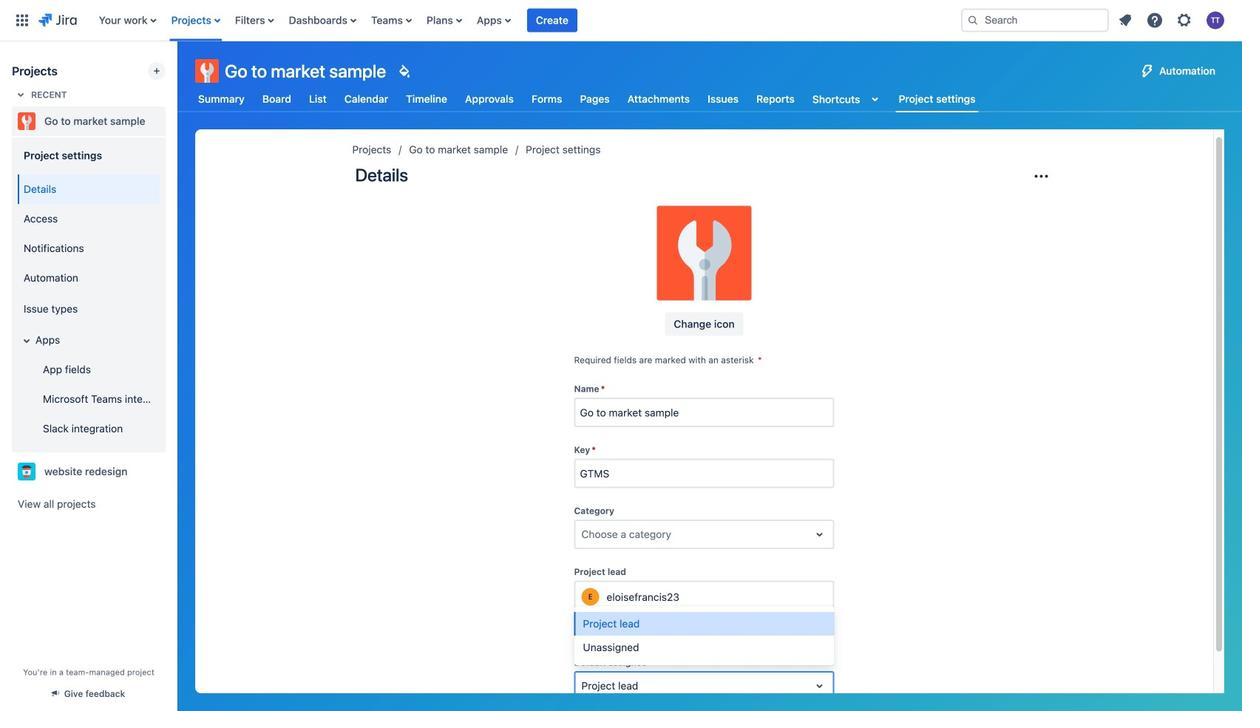 Task type: describe. For each thing, give the bounding box(es) containing it.
project avatar image
[[657, 206, 752, 301]]

Search field
[[962, 9, 1110, 32]]

notifications image
[[1117, 11, 1135, 29]]

collapse recent projects image
[[12, 86, 30, 104]]

primary element
[[9, 0, 950, 41]]

1 group from the top
[[15, 136, 160, 453]]

settings image
[[1176, 11, 1194, 29]]

automation image
[[1139, 62, 1157, 80]]

expand image
[[18, 332, 36, 350]]

sidebar navigation image
[[161, 59, 194, 89]]

appswitcher icon image
[[13, 11, 31, 29]]

create project image
[[151, 65, 163, 77]]

0 horizontal spatial list
[[92, 0, 950, 41]]

more image
[[1033, 168, 1051, 185]]



Task type: locate. For each thing, give the bounding box(es) containing it.
0 vertical spatial open image
[[811, 526, 829, 544]]

None text field
[[582, 528, 585, 542]]

tab list
[[186, 86, 988, 112]]

banner
[[0, 0, 1243, 41]]

1 vertical spatial open image
[[811, 678, 829, 695]]

your profile and settings image
[[1207, 11, 1225, 29]]

search image
[[968, 14, 979, 26]]

list
[[92, 0, 950, 41], [1113, 7, 1234, 34]]

group
[[15, 136, 160, 453], [15, 170, 160, 448]]

1 open image from the top
[[811, 526, 829, 544]]

add to starred image
[[161, 112, 179, 130]]

1 horizontal spatial list
[[1113, 7, 1234, 34]]

None text field
[[582, 679, 585, 694]]

None search field
[[962, 9, 1110, 32]]

help image
[[1147, 11, 1164, 29]]

set project background image
[[395, 62, 413, 80]]

2 group from the top
[[15, 170, 160, 448]]

list item
[[527, 0, 578, 41]]

2 open image from the top
[[811, 678, 829, 695]]

add to starred image
[[161, 463, 179, 481]]

open image
[[811, 526, 829, 544], [811, 678, 829, 695]]

None field
[[576, 400, 833, 426], [576, 461, 833, 487], [576, 400, 833, 426], [576, 461, 833, 487]]

jira image
[[38, 11, 77, 29], [38, 11, 77, 29]]



Task type: vqa. For each thing, say whether or not it's contained in the screenshot.
group
yes



